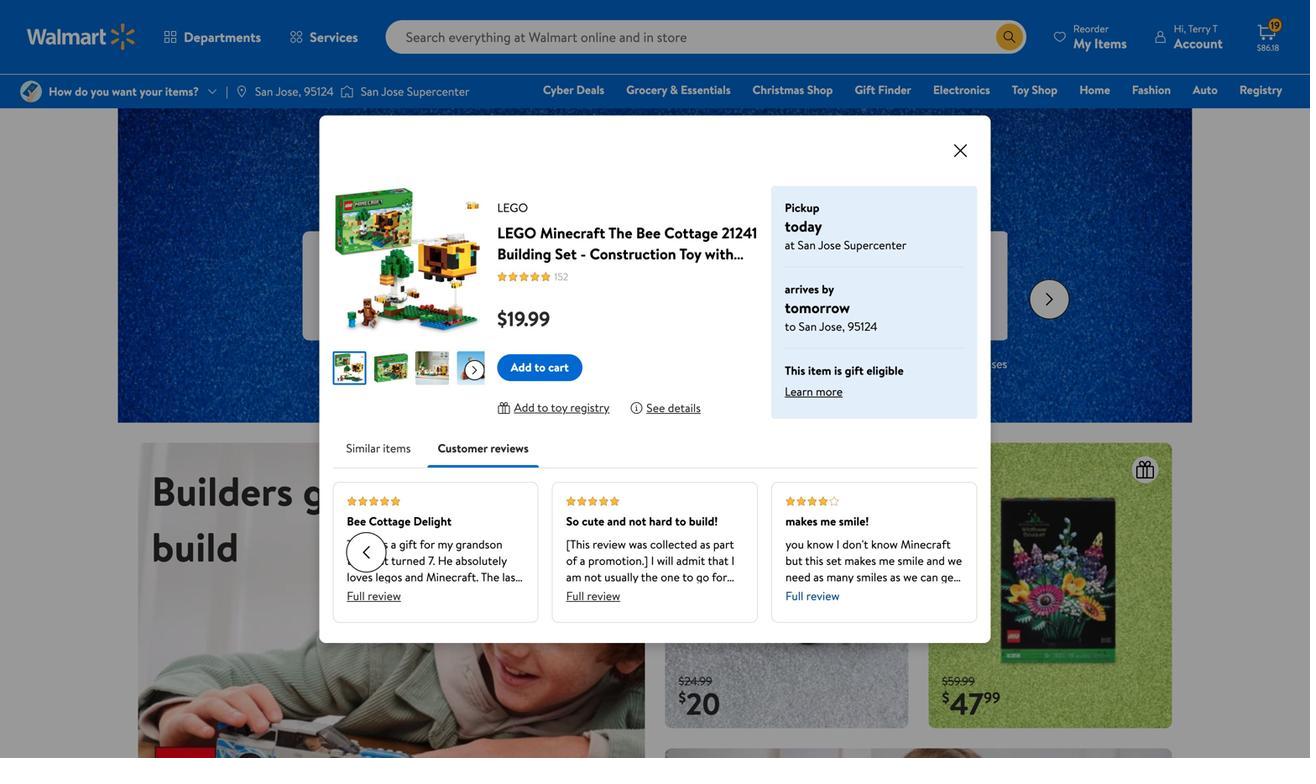 Task type: vqa. For each thing, say whether or not it's contained in the screenshot.
item
yes



Task type: describe. For each thing, give the bounding box(es) containing it.
registry link
[[1233, 81, 1290, 99]]

need
[[786, 569, 811, 585]]

creative play link
[[751, 218, 860, 386]]

action
[[470, 355, 504, 372]]

cyber deals
[[543, 81, 605, 98]]

you
[[786, 536, 804, 552]]

1 vertical spatial and
[[608, 513, 626, 529]]

creative
[[772, 355, 815, 372]]

add to cart button
[[497, 354, 582, 381]]

to right hard on the bottom of page
[[675, 513, 686, 529]]

&
[[670, 81, 678, 98]]

$59.99
[[942, 673, 975, 689]]

home
[[1080, 81, 1111, 98]]

47
[[950, 682, 984, 724]]

details
[[668, 400, 701, 416]]

$19.99
[[497, 305, 550, 333]]

so
[[566, 513, 579, 529]]

these
[[786, 585, 814, 601]]

$24.99
[[679, 673, 713, 689]]

cart
[[549, 359, 569, 375]]

learn
[[785, 383, 813, 400]]

shop by
[[467, 182, 514, 200]]

1 horizontal spatial makes
[[845, 552, 876, 569]]

toy
[[1012, 81, 1029, 98]]

cute
[[582, 513, 605, 529]]

san inside pickup today at san jose supercenter
[[798, 237, 816, 253]]

category
[[798, 182, 844, 199]]

debit
[[1182, 105, 1211, 121]]

1 vertical spatial me
[[879, 552, 895, 569]]

0 vertical spatial me
[[821, 513, 836, 529]]

i
[[837, 536, 840, 552]]

find your top of the list thing image
[[494, 108, 817, 164]]

to inside "arrives by tomorrow to san jose, 95124"
[[785, 318, 796, 334]]

review for cottage
[[368, 588, 401, 604]]

registry
[[570, 399, 610, 416]]

is
[[835, 362, 842, 378]]

by for shop
[[500, 182, 514, 200]]

build
[[152, 519, 239, 575]]

and inside 'link'
[[931, 355, 949, 372]]

$59.99 $ 47 99
[[942, 673, 1001, 724]]

deals
[[577, 81, 605, 98]]

add for add to toy registry
[[514, 399, 535, 416]]

pickup today at san jose supercenter
[[785, 199, 907, 253]]

registry
[[1240, 81, 1283, 98]]

so cute and not hard to build!
[[566, 513, 718, 529]]

days
[[817, 585, 839, 601]]

creative play
[[772, 355, 839, 372]]

0 horizontal spatial makes
[[786, 513, 818, 529]]

lego minecraft the bee cottage 21241 building set construction toy buildable house farm baby zombie animal figures game inspired birthday gift idea b_c839d6e1 cb21 4de5 ad35 f8406ef20a26.1edf79ffa30e39ddec41eedf1e273e00.jpeg image
[[335, 353, 365, 383]]

dollhouses
[[952, 355, 1008, 372]]

christmas shop
[[753, 81, 833, 98]]

dolls and dollhouses
[[902, 355, 1008, 372]]

can
[[921, 569, 939, 585]]

add for add to cart
[[511, 359, 532, 375]]

smile
[[898, 552, 924, 569]]

many
[[827, 569, 854, 585]]

shop for christmas shop
[[807, 81, 833, 98]]

99
[[984, 687, 1001, 708]]

top toys link
[[303, 218, 412, 386]]

essentials
[[681, 81, 731, 98]]

more
[[816, 383, 843, 400]]

today
[[785, 216, 822, 237]]

lego speed champions 2 fast 2 furious nissan skyline gt-r (r34)  76917 race car toy model building kit, collectible with racer minifigure, 2023 set for kids image
[[665, 443, 909, 728]]

item
[[808, 362, 832, 378]]

registry one debit
[[1154, 81, 1283, 121]]

product lego-minecraft-the-bee-cottage-21241-building-set-construction-toy-buildable-house-farm-baby-zombie-animal-figures-game-inspired-birthday-gift-idea-b_c839d6e1-cb21-4de5-ad35-f8406ef20a26.1edf79ffa30e39ddec41eedf1e273e00.jpeg image
[[333, 186, 485, 338]]

christmas shop link
[[745, 81, 841, 99]]

customer reviews link
[[424, 428, 542, 468]]

$ for 20
[[679, 687, 686, 708]]

pickup
[[785, 199, 820, 216]]

gift finder
[[855, 81, 912, 98]]

1 know from the left
[[807, 536, 834, 552]]

dolls and dollhouses link
[[900, 218, 1010, 386]]

cyber
[[543, 81, 574, 98]]

category action-figures image
[[452, 231, 561, 340]]

19
[[1271, 18, 1280, 32]]

makes me smile! you know i don't know minecraft but this set makes me smile and we need as many smiles as we can get these days
[[786, 513, 962, 601]]

but
[[786, 552, 803, 569]]

5caf8db1 3271 4b53 87c6 4d171dd59a91.dd47b9d9211f8ad1b759a7bb1429028e.jpeg image
[[457, 351, 491, 385]]

see details link
[[630, 394, 701, 421]]

toy shop
[[1012, 81, 1058, 98]]

full review for cottage
[[347, 588, 401, 604]]

toy shop link
[[1005, 81, 1066, 99]]

full review button for cottage
[[347, 583, 401, 610]]

christmas
[[753, 81, 805, 98]]

$24.99 $ 20
[[679, 673, 721, 724]]

cottage
[[369, 513, 411, 529]]

build!
[[689, 513, 718, 529]]

grocery & essentials
[[627, 81, 731, 98]]

category dolls-dollhouses image
[[900, 231, 1010, 340]]

set
[[827, 552, 842, 569]]

full review for cute
[[566, 588, 621, 604]]

Search search field
[[386, 20, 1027, 54]]

$ for 47
[[942, 687, 950, 708]]

builders gonna build
[[152, 463, 412, 575]]

3 full review button from the left
[[786, 583, 840, 610]]

auto
[[1193, 81, 1218, 98]]

add to toy registry button
[[497, 394, 610, 421]]

jose,
[[820, 318, 845, 334]]



Task type: locate. For each thing, give the bounding box(es) containing it.
category creative-play image
[[751, 231, 860, 340]]

hard
[[649, 513, 673, 529]]

95124
[[848, 318, 878, 334]]

to inside button
[[535, 359, 546, 375]]

shop for toy shop
[[1032, 81, 1058, 98]]

add right action
[[511, 359, 532, 375]]

20
[[686, 682, 721, 724]]

7f89de64 50cd 4a85 b268 56020295ec8c.837172cb9f87113c7133d3029983a65f.jpeg image
[[416, 351, 449, 385]]

makes up you
[[786, 513, 818, 529]]

1 horizontal spatial full
[[566, 588, 584, 604]]

lego
[[497, 199, 528, 216]]

by for arrives
[[822, 281, 835, 297]]

1 vertical spatial san
[[799, 318, 817, 334]]

as
[[814, 569, 824, 585], [891, 569, 901, 585]]

category bikes image
[[602, 231, 711, 340]]

1 vertical spatial add
[[514, 399, 535, 416]]

1 horizontal spatial full review button
[[566, 583, 621, 610]]

2 horizontal spatial full review
[[786, 588, 840, 604]]

by inside "arrives by tomorrow to san jose, 95124"
[[822, 281, 835, 297]]

category top-toys image
[[303, 231, 412, 340]]

2 as from the left
[[891, 569, 901, 585]]

top
[[336, 355, 354, 372]]

electronics link
[[926, 81, 998, 99]]

minecraft
[[901, 536, 951, 552]]

2 review from the left
[[587, 588, 621, 604]]

get
[[941, 569, 958, 585]]

to left "cart"
[[535, 359, 546, 375]]

next slide of list image
[[1030, 279, 1070, 319], [465, 360, 485, 380]]

san right "at"
[[798, 237, 816, 253]]

this item is gift eligible learn more
[[785, 362, 904, 400]]

top toys
[[336, 355, 379, 372]]

and inside makes me smile! you know i don't know minecraft but this set makes me smile and we need as many smiles as we can get these days
[[927, 552, 945, 569]]

$19.99 dialog
[[319, 115, 991, 643]]

as right "need"
[[814, 569, 824, 585]]

we right "can"
[[948, 552, 962, 569]]

1 vertical spatial next slide of list image
[[465, 360, 485, 380]]

1 horizontal spatial as
[[891, 569, 901, 585]]

and right dolls
[[931, 355, 949, 372]]

we left "can"
[[904, 569, 918, 585]]

1 full review button from the left
[[347, 583, 401, 610]]

0 horizontal spatial we
[[904, 569, 918, 585]]

and
[[931, 355, 949, 372], [608, 513, 626, 529], [927, 552, 945, 569]]

0 horizontal spatial shop
[[467, 182, 497, 200]]

smiles
[[857, 569, 888, 585]]

1 horizontal spatial full review
[[566, 588, 621, 604]]

full down previous slide of list image on the left bottom of page
[[347, 588, 365, 604]]

full for bee
[[347, 588, 365, 604]]

finder
[[878, 81, 912, 98]]

me left smile!
[[821, 513, 836, 529]]

2 horizontal spatial shop
[[1032, 81, 1058, 98]]

add to cart
[[511, 359, 569, 375]]

to left toy
[[537, 399, 549, 416]]

grocery
[[627, 81, 667, 98]]

0 horizontal spatial as
[[814, 569, 824, 585]]

3 review from the left
[[807, 588, 840, 604]]

know right the don't
[[871, 536, 898, 552]]

1 horizontal spatial review
[[587, 588, 621, 604]]

2 horizontal spatial full review button
[[786, 583, 840, 610]]

one debit link
[[1147, 104, 1219, 122]]

1 horizontal spatial we
[[948, 552, 962, 569]]

review down previous slide of list image on the left bottom of page
[[368, 588, 401, 604]]

similar items link
[[333, 428, 424, 468]]

delight
[[414, 513, 452, 529]]

grocery & essentials link
[[619, 81, 739, 99]]

arrives by tomorrow to san jose, 95124
[[785, 281, 878, 334]]

0 vertical spatial by
[[500, 182, 514, 200]]

0 vertical spatial add
[[511, 359, 532, 375]]

0 horizontal spatial know
[[807, 536, 834, 552]]

0 horizontal spatial full review button
[[347, 583, 401, 610]]

makes right set
[[845, 552, 876, 569]]

home link
[[1072, 81, 1118, 99]]

152
[[555, 269, 569, 284]]

full review button for cute
[[566, 583, 621, 610]]

customer
[[438, 440, 488, 456]]

similar
[[346, 440, 380, 456]]

1 horizontal spatial $
[[942, 687, 950, 708]]

action figures
[[470, 355, 544, 372]]

see
[[647, 400, 665, 416]]

to up 'creative'
[[785, 318, 796, 334]]

0 horizontal spatial $
[[679, 687, 686, 708]]

makes
[[786, 513, 818, 529], [845, 552, 876, 569]]

full review down "need"
[[786, 588, 840, 604]]

shop right toy
[[1032, 81, 1058, 98]]

supercenter
[[844, 237, 907, 253]]

learn more button
[[785, 378, 843, 405]]

full review button
[[347, 583, 401, 610], [566, 583, 621, 610], [786, 583, 840, 610]]

know
[[807, 536, 834, 552], [871, 536, 898, 552]]

2 full from the left
[[566, 588, 584, 604]]

full down so
[[566, 588, 584, 604]]

lego icons wildflower bouquet 10313 set - artificial flowers, adult botanical collection, unique home décor piece, makes a great christmas  gift for women, men and teens image
[[929, 443, 1173, 728]]

1 vertical spatial makes
[[845, 552, 876, 569]]

1 horizontal spatial by
[[822, 281, 835, 297]]

3 full review from the left
[[786, 588, 840, 604]]

full review down previous slide of list image on the left bottom of page
[[347, 588, 401, 604]]

2 full review from the left
[[566, 588, 621, 604]]

jose
[[819, 237, 841, 253]]

1 horizontal spatial next slide of list image
[[1030, 279, 1070, 319]]

review down many
[[807, 588, 840, 604]]

1 vertical spatial by
[[822, 281, 835, 297]]

2 horizontal spatial full
[[786, 588, 804, 604]]

0 horizontal spatial review
[[368, 588, 401, 604]]

walmart image
[[27, 24, 136, 50]]

full down "need"
[[786, 588, 804, 604]]

san left jose,
[[799, 318, 817, 334]]

close dialog image
[[951, 140, 971, 161]]

0 vertical spatial and
[[931, 355, 949, 372]]

 image
[[138, 443, 645, 758]]

to inside 'button'
[[537, 399, 549, 416]]

1 horizontal spatial shop
[[807, 81, 833, 98]]

2 $ from the left
[[942, 687, 950, 708]]

see details
[[647, 400, 701, 416]]

add inside 'button'
[[514, 399, 535, 416]]

review down cute
[[587, 588, 621, 604]]

by
[[500, 182, 514, 200], [822, 281, 835, 297]]

tomorrow
[[785, 297, 850, 318]]

figures
[[506, 355, 544, 372]]

0 vertical spatial next slide of list image
[[1030, 279, 1070, 319]]

and left the not
[[608, 513, 626, 529]]

1 review from the left
[[368, 588, 401, 604]]

and right smile
[[927, 552, 945, 569]]

c5362632 cc20 4d90 b8a3 b45aed0d6306.06afa62e9fe7f0dd732b2463de423380.jpeg image
[[374, 351, 408, 385]]

0 horizontal spatial full
[[347, 588, 365, 604]]

san
[[798, 237, 816, 253], [799, 318, 817, 334]]

one
[[1154, 105, 1179, 121]]

previous slide of list image
[[346, 532, 387, 572]]

arrives
[[785, 281, 819, 297]]

auto link
[[1186, 81, 1226, 99]]

gift
[[845, 362, 864, 378]]

1 $ from the left
[[679, 687, 686, 708]]

0 horizontal spatial me
[[821, 513, 836, 529]]

add left toy
[[514, 399, 535, 416]]

add to toy registry
[[514, 399, 610, 416]]

3 full from the left
[[786, 588, 804, 604]]

2 know from the left
[[871, 536, 898, 552]]

to
[[785, 318, 796, 334], [535, 359, 546, 375], [537, 399, 549, 416], [675, 513, 686, 529]]

gonna
[[303, 463, 412, 519]]

full review down cute
[[566, 588, 621, 604]]

this
[[785, 362, 806, 378]]

0 horizontal spatial next slide of list image
[[465, 360, 485, 380]]

gift finder link
[[848, 81, 919, 99]]

Walmart Site-Wide search field
[[386, 20, 1027, 54]]

me
[[821, 513, 836, 529], [879, 552, 895, 569]]

not
[[629, 513, 647, 529]]

action figures link
[[452, 218, 561, 386]]

2 horizontal spatial review
[[807, 588, 840, 604]]

know left i
[[807, 536, 834, 552]]

1 full review from the left
[[347, 588, 401, 604]]

items
[[383, 440, 411, 456]]

0 horizontal spatial full review
[[347, 588, 401, 604]]

bee cottage delight
[[347, 513, 452, 529]]

reviews
[[491, 440, 529, 456]]

san inside "arrives by tomorrow to san jose, 95124"
[[799, 318, 817, 334]]

electronics
[[934, 81, 991, 98]]

fashion link
[[1125, 81, 1179, 99]]

as right the smiles
[[891, 569, 901, 585]]

$ inside $24.99 $ 20
[[679, 687, 686, 708]]

full
[[347, 588, 365, 604], [566, 588, 584, 604], [786, 588, 804, 604]]

full for so
[[566, 588, 584, 604]]

1 horizontal spatial know
[[871, 536, 898, 552]]

0 vertical spatial makes
[[786, 513, 818, 529]]

0 horizontal spatial by
[[500, 182, 514, 200]]

me left smile
[[879, 552, 895, 569]]

1 full from the left
[[347, 588, 365, 604]]

cyber deals link
[[536, 81, 612, 99]]

2 vertical spatial and
[[927, 552, 945, 569]]

customer reviews
[[438, 440, 529, 456]]

shop right christmas
[[807, 81, 833, 98]]

we
[[948, 552, 962, 569], [904, 569, 918, 585]]

this
[[806, 552, 824, 569]]

1 horizontal spatial me
[[879, 552, 895, 569]]

shop left lego
[[467, 182, 497, 200]]

bee
[[347, 513, 366, 529]]

eligible
[[867, 362, 904, 378]]

walmart+
[[1233, 105, 1283, 121]]

smile!
[[839, 513, 869, 529]]

review for cute
[[587, 588, 621, 604]]

$ inside $59.99 $ 47 99
[[942, 687, 950, 708]]

0 vertical spatial san
[[798, 237, 816, 253]]

1 as from the left
[[814, 569, 824, 585]]

shop
[[807, 81, 833, 98], [1032, 81, 1058, 98], [467, 182, 497, 200]]

add inside button
[[511, 359, 532, 375]]

2 full review button from the left
[[566, 583, 621, 610]]



